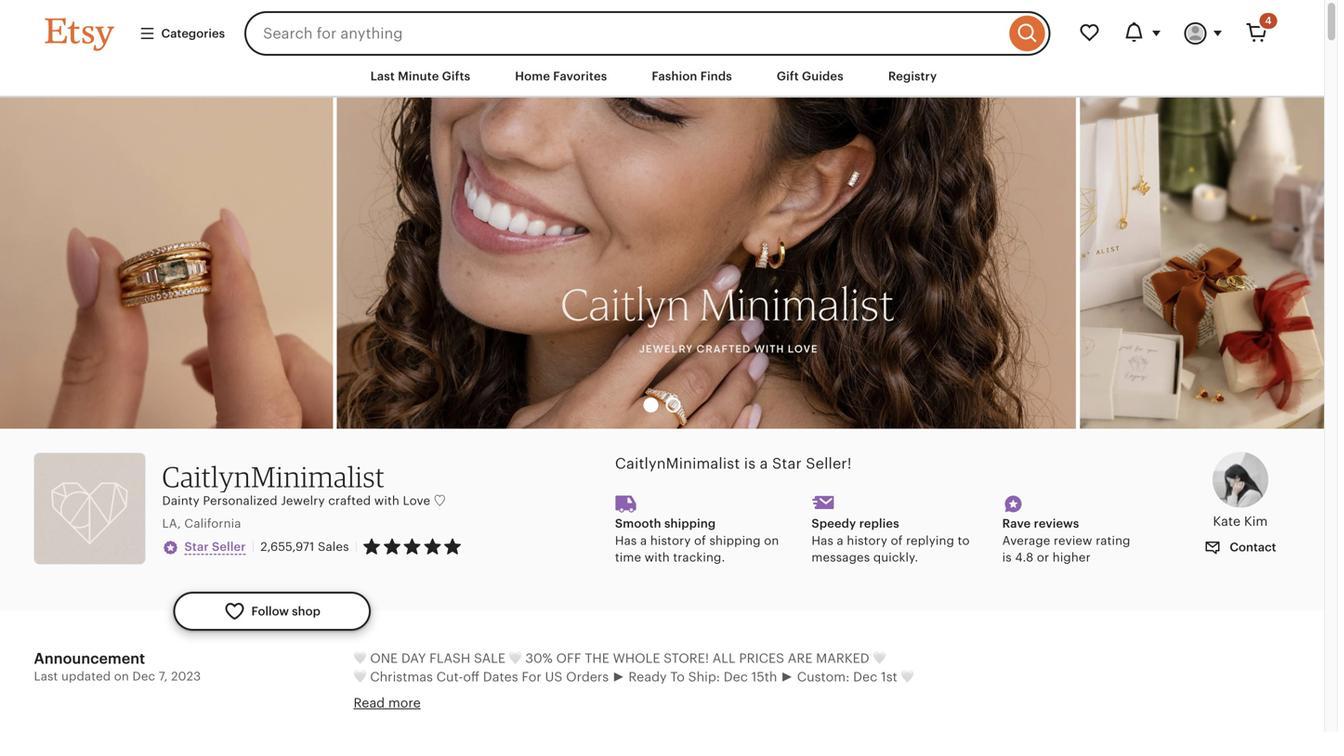 Task type: locate. For each thing, give the bounding box(es) containing it.
1 vertical spatial is
[[1003, 551, 1012, 565]]

2 has from the left
[[812, 534, 834, 548]]

2 of from the left
[[891, 534, 903, 548]]

cut-
[[437, 670, 463, 685]]

a down smooth
[[641, 534, 647, 548]]

1 horizontal spatial is
[[744, 456, 756, 472]]

ship down minimal
[[673, 724, 699, 733]]

is inside rave reviews average review rating is 4.8 or higher
[[1003, 551, 1012, 565]]

and left 10
[[740, 724, 764, 733]]

one
[[370, 651, 398, 666]]

announcement
[[34, 651, 145, 668]]

🤍 up turnaround
[[354, 706, 367, 721]]

| right sales
[[355, 540, 358, 554]]

3 dec from the left
[[133, 670, 155, 684]]

0 vertical spatial last
[[371, 69, 395, 83]]

off
[[463, 670, 480, 685]]

history up 'tracking.'
[[651, 534, 691, 548]]

0 horizontal spatial star
[[185, 540, 209, 554]]

custom up items
[[716, 706, 762, 721]]

has inside "speedy replies has a history of replying to messages quickly."
[[812, 534, 834, 548]]

1 horizontal spatial ship
[[673, 724, 699, 733]]

1 horizontal spatial has
[[812, 534, 834, 548]]

store!
[[664, 651, 709, 666]]

history down replies
[[847, 534, 888, 548]]

1 horizontal spatial last
[[371, 69, 395, 83]]

has down smooth
[[615, 534, 637, 548]]

sales
[[318, 540, 349, 554]]

0 horizontal spatial has
[[615, 534, 637, 548]]

kate
[[1214, 514, 1241, 529]]

sale
[[474, 651, 506, 666]]

0 horizontal spatial a
[[641, 534, 647, 548]]

to
[[958, 534, 970, 548], [432, 706, 444, 721], [472, 724, 484, 733], [657, 724, 670, 733]]

0 horizontal spatial of
[[695, 534, 707, 548]]

2 history from the left
[[847, 534, 888, 548]]

star left seller!
[[773, 456, 802, 472]]

0 vertical spatial with
[[374, 494, 400, 508]]

has inside smooth shipping has a history of shipping on time with tracking.
[[615, 534, 637, 548]]

2 horizontal spatial is
[[1003, 551, 1012, 565]]

caitlynminimalist
[[615, 456, 740, 472], [162, 460, 385, 494]]

🤍
[[354, 651, 367, 666], [509, 651, 522, 666], [873, 651, 886, 666], [354, 670, 367, 685], [901, 670, 914, 685], [354, 706, 367, 721]]

caitlynminimalist for caitlynminimalist dainty personalized jewelry crafted with love ♡
[[162, 460, 385, 494]]

► down the are
[[781, 670, 794, 685]]

marked
[[816, 651, 870, 666]]

loved
[[982, 706, 1016, 721]]

rating
[[1096, 534, 1131, 548]]

none search field inside categories banner
[[245, 11, 1051, 56]]

updated
[[61, 670, 111, 684]]

0 horizontal spatial |
[[252, 539, 255, 554]]

star seller button
[[162, 538, 246, 556]]

last left minute
[[371, 69, 395, 83]]

for down can
[[598, 724, 615, 733]]

1 horizontal spatial dec
[[724, 670, 748, 685]]

and up business
[[810, 706, 834, 721]]

1 has from the left
[[615, 534, 637, 548]]

custom
[[716, 706, 762, 721], [920, 724, 967, 733]]

1 horizontal spatial you
[[898, 706, 920, 721]]

dec left 7, on the left bottom of page
[[133, 670, 155, 684]]

1st
[[881, 670, 898, 685]]

follow shop button
[[173, 592, 371, 631]]

you up day
[[583, 706, 606, 721]]

star down the la, california
[[185, 540, 209, 554]]

is
[[744, 456, 756, 472], [1003, 551, 1012, 565], [458, 724, 468, 733]]

is left seller!
[[744, 456, 756, 472]]

is down our at the left bottom of the page
[[458, 724, 468, 733]]

1 horizontal spatial caitlynminimalist
[[615, 456, 740, 472]]

history inside "speedy replies has a history of replying to messages quickly."
[[847, 534, 888, 548]]

of inside smooth shipping has a history of shipping on time with tracking.
[[695, 534, 707, 548]]

time down our at the left bottom of the page
[[427, 724, 455, 733]]

history
[[651, 534, 691, 548], [847, 534, 888, 548]]

ship
[[488, 724, 514, 733], [673, 724, 699, 733]]

1 horizontal spatial with
[[645, 551, 670, 565]]

0 horizontal spatial dec
[[133, 670, 155, 684]]

you down the 1st
[[898, 706, 920, 721]]

0 horizontal spatial history
[[651, 534, 691, 548]]

welcome
[[370, 706, 428, 721]]

follow
[[251, 605, 289, 619]]

ready
[[618, 724, 653, 733]]

minute
[[398, 69, 439, 83]]

to left our at the left bottom of the page
[[432, 706, 444, 721]]

0 horizontal spatial time
[[427, 724, 455, 733]]

on right updated
[[114, 670, 129, 684]]

little
[[472, 706, 500, 721]]

with left love
[[374, 494, 400, 508]]

0 horizontal spatial caitlynminimalist
[[162, 460, 385, 494]]

has
[[615, 534, 637, 548], [812, 534, 834, 548]]

crafted
[[328, 494, 371, 508]]

0 horizontal spatial on
[[114, 670, 129, 684]]

group
[[640, 392, 685, 413]]

caitlynminimalist is a star seller!
[[615, 456, 852, 472]]

1 horizontal spatial ►
[[781, 670, 794, 685]]

0 horizontal spatial is
[[458, 724, 468, 733]]

turnaround
[[354, 724, 424, 733]]

higher
[[1053, 551, 1091, 565]]

shipping
[[1026, 724, 1082, 733]]

of up quickly.
[[891, 534, 903, 548]]

time down smooth
[[615, 551, 642, 565]]

on inside announcement last updated on dec 7, 2023
[[114, 670, 129, 684]]

dec inside announcement last updated on dec 7, 2023
[[133, 670, 155, 684]]

of for shipping
[[695, 534, 707, 548]]

2 ► from the left
[[781, 670, 794, 685]]

0 vertical spatial time
[[615, 551, 642, 565]]

for up 'days'
[[877, 706, 894, 721]]

None search field
[[245, 11, 1051, 56]]

to down find
[[657, 724, 670, 733]]

contact
[[1227, 541, 1277, 555]]

1 vertical spatial time
[[427, 724, 455, 733]]

of for replying
[[891, 534, 903, 548]]

speedy replies has a history of replying to messages quickly.
[[812, 517, 970, 565]]

with inside caitlynminimalist dainty personalized jewelry crafted with love ♡
[[374, 494, 400, 508]]

0 horizontal spatial ►
[[613, 670, 625, 685]]

| right seller
[[252, 539, 255, 554]]

🤍 left one
[[354, 651, 367, 666]]

our
[[448, 706, 469, 721]]

0 vertical spatial star
[[773, 456, 802, 472]]

star
[[773, 456, 802, 472], [185, 540, 209, 554]]

1 vertical spatial with
[[645, 551, 670, 565]]

🤍 inside 🤍 welcome to our little shop, where you can find minimal custom pieces and more, for you and your loved ones. our current turnaround time is to ship the next day for ready to ship items and 10 - 12 business days for custom designs. shipping time
[[354, 706, 367, 721]]

1 vertical spatial custom
[[920, 724, 967, 733]]

is left the 4.8
[[1003, 551, 1012, 565]]

-
[[785, 724, 790, 733]]

all
[[713, 651, 736, 666]]

you
[[583, 706, 606, 721], [898, 706, 920, 721]]

custom down your
[[920, 724, 967, 733]]

caitlynminimalist up jewelry
[[162, 460, 385, 494]]

last left updated
[[34, 670, 58, 684]]

messages
[[812, 551, 870, 565]]

0 horizontal spatial custom
[[716, 706, 762, 721]]

menu bar
[[12, 56, 1313, 98]]

caitlynminimalist dainty personalized jewelry crafted with love ♡
[[162, 460, 446, 508]]

12
[[793, 724, 806, 733]]

a for smooth shipping has a history of shipping on time with tracking.
[[641, 534, 647, 548]]

history for quickly.
[[847, 534, 888, 548]]

time inside 🤍 welcome to our little shop, where you can find minimal custom pieces and more, for you and your loved ones. our current turnaround time is to ship the next day for ready to ship items and 10 - 12 business days for custom designs. shipping time
[[427, 724, 455, 733]]

1 horizontal spatial time
[[615, 551, 642, 565]]

0 horizontal spatial with
[[374, 494, 400, 508]]

a up the messages at the right
[[837, 534, 844, 548]]

1 of from the left
[[695, 534, 707, 548]]

a inside smooth shipping has a history of shipping on time with tracking.
[[641, 534, 647, 548]]

2 | from the left
[[355, 540, 358, 554]]

1 vertical spatial star
[[185, 540, 209, 554]]

of inside "speedy replies has a history of replying to messages quickly."
[[891, 534, 903, 548]]

shipping
[[665, 517, 716, 531], [710, 534, 761, 548]]

on down the caitlynminimalist is a star seller!
[[764, 534, 779, 548]]

replying
[[907, 534, 955, 548]]

0 vertical spatial on
[[764, 534, 779, 548]]

dec down all
[[724, 670, 748, 685]]

2 horizontal spatial a
[[837, 534, 844, 548]]

a left seller!
[[760, 456, 769, 472]]

with down smooth
[[645, 551, 670, 565]]

and
[[810, 706, 834, 721], [924, 706, 947, 721], [740, 724, 764, 733]]

has down speedy
[[812, 534, 834, 548]]

replies
[[860, 517, 900, 531]]

whole
[[613, 651, 660, 666]]

0 horizontal spatial and
[[740, 724, 764, 733]]

more,
[[837, 706, 873, 721]]

► down whole
[[613, 670, 625, 685]]

for
[[877, 706, 894, 721], [598, 724, 615, 733], [899, 724, 917, 733]]

🤍 up the 1st
[[873, 651, 886, 666]]

current
[[1084, 706, 1130, 721]]

1 horizontal spatial history
[[847, 534, 888, 548]]

0 horizontal spatial ship
[[488, 724, 514, 733]]

1 horizontal spatial a
[[760, 456, 769, 472]]

1 history from the left
[[651, 534, 691, 548]]

1 horizontal spatial |
[[355, 540, 358, 554]]

0 horizontal spatial last
[[34, 670, 58, 684]]

of up 'tracking.'
[[695, 534, 707, 548]]

2 horizontal spatial dec
[[854, 670, 878, 685]]

history inside smooth shipping has a history of shipping on time with tracking.
[[651, 534, 691, 548]]

for right 'days'
[[899, 724, 917, 733]]

a inside "speedy replies has a history of replying to messages quickly."
[[837, 534, 844, 548]]

2 horizontal spatial and
[[924, 706, 947, 721]]

dec left the 1st
[[854, 670, 878, 685]]

and left your
[[924, 706, 947, 721]]

history for with
[[651, 534, 691, 548]]

caitlynminimalist inside caitlynminimalist dainty personalized jewelry crafted with love ♡
[[162, 460, 385, 494]]

ship:
[[689, 670, 721, 685]]

are
[[788, 651, 813, 666]]

last
[[371, 69, 395, 83], [34, 670, 58, 684]]

1 horizontal spatial of
[[891, 534, 903, 548]]

🤍 up read
[[354, 670, 367, 685]]

or
[[1037, 551, 1050, 565]]

ship down little in the left of the page
[[488, 724, 514, 733]]

follow shop
[[251, 605, 321, 619]]

custom:
[[797, 670, 850, 685]]

30%
[[526, 651, 553, 666]]

| 2,655,971 sales |
[[252, 539, 358, 554]]

2 horizontal spatial for
[[899, 724, 917, 733]]

1 horizontal spatial on
[[764, 534, 779, 548]]

to
[[671, 670, 685, 685]]

1 vertical spatial on
[[114, 670, 129, 684]]

of
[[695, 534, 707, 548], [891, 534, 903, 548]]

0 horizontal spatial you
[[583, 706, 606, 721]]

2 vertical spatial is
[[458, 724, 468, 733]]

|
[[252, 539, 255, 554], [355, 540, 358, 554]]

caitlynminimalist up smooth
[[615, 456, 740, 472]]

has for has a history of replying to messages quickly.
[[812, 534, 834, 548]]

speedy
[[812, 517, 857, 531]]

to right replying
[[958, 534, 970, 548]]

shop,
[[503, 706, 537, 721]]

last inside "link"
[[371, 69, 395, 83]]

| inside | 2,655,971 sales |
[[355, 540, 358, 554]]

1 horizontal spatial star
[[773, 456, 802, 472]]

►
[[613, 670, 625, 685], [781, 670, 794, 685]]

0 vertical spatial custom
[[716, 706, 762, 721]]

1 vertical spatial last
[[34, 670, 58, 684]]



Task type: describe. For each thing, give the bounding box(es) containing it.
1 vertical spatial shipping
[[710, 534, 761, 548]]

read
[[354, 696, 385, 711]]

star inside button
[[185, 540, 209, 554]]

average
[[1003, 534, 1051, 548]]

guides
[[802, 69, 844, 83]]

star_seller image
[[162, 540, 179, 556]]

kate kim image
[[1213, 452, 1269, 508]]

smooth
[[615, 517, 662, 531]]

1 ship from the left
[[488, 724, 514, 733]]

orders
[[566, 670, 609, 685]]

day
[[401, 651, 426, 666]]

categories
[[161, 26, 225, 40]]

1 horizontal spatial custom
[[920, 724, 967, 733]]

kim
[[1245, 514, 1268, 529]]

read more link
[[354, 696, 421, 711]]

registry link
[[875, 60, 952, 93]]

with inside smooth shipping has a history of shipping on time with tracking.
[[645, 551, 670, 565]]

gift guides link
[[763, 60, 858, 93]]

2 you from the left
[[898, 706, 920, 721]]

0 vertical spatial is
[[744, 456, 756, 472]]

7,
[[159, 670, 168, 684]]

🤍 up dates
[[509, 651, 522, 666]]

time inside smooth shipping has a history of shipping on time with tracking.
[[615, 551, 642, 565]]

items
[[703, 724, 737, 733]]

seller
[[212, 540, 246, 554]]

dates
[[483, 670, 518, 685]]

la,
[[162, 517, 181, 531]]

prices
[[739, 651, 785, 666]]

pieces
[[766, 706, 807, 721]]

to inside "speedy replies has a history of replying to messages quickly."
[[958, 534, 970, 548]]

your
[[951, 706, 979, 721]]

1 horizontal spatial and
[[810, 706, 834, 721]]

🤍 right the 1st
[[901, 670, 914, 685]]

favorites
[[553, 69, 607, 83]]

1 you from the left
[[583, 706, 606, 721]]

15th
[[752, 670, 778, 685]]

0 horizontal spatial for
[[598, 724, 615, 733]]

dainty
[[162, 494, 200, 508]]

tracking.
[[673, 551, 726, 565]]

the
[[585, 651, 610, 666]]

10
[[767, 724, 782, 733]]

find
[[635, 706, 659, 721]]

categories button
[[125, 17, 239, 50]]

🤍 one day flash sale 🤍 30% off the whole store! all prices are marked 🤍 🤍 christmas cut-off dates for us orders ► ready to ship: dec 15th ► custom: dec 1st 🤍
[[354, 651, 914, 685]]

contact button
[[1191, 531, 1291, 565]]

caitlynminimalist for caitlynminimalist is a star seller!
[[615, 456, 740, 472]]

smooth shipping has a history of shipping on time with tracking.
[[615, 517, 779, 565]]

personalized
[[203, 494, 278, 508]]

la, california
[[162, 517, 241, 531]]

1 ► from the left
[[613, 670, 625, 685]]

a for speedy replies has a history of replying to messages quickly.
[[837, 534, 844, 548]]

designs.
[[970, 724, 1023, 733]]

fashion finds link
[[638, 60, 746, 93]]

last inside announcement last updated on dec 7, 2023
[[34, 670, 58, 684]]

home favorites link
[[501, 60, 621, 93]]

star seller
[[185, 540, 246, 554]]

categories banner
[[12, 0, 1313, 56]]

our
[[1057, 706, 1080, 721]]

business
[[809, 724, 864, 733]]

flash
[[430, 651, 471, 666]]

is inside 🤍 welcome to our little shop, where you can find minimal custom pieces and more, for you and your loved ones. our current turnaround time is to ship the next day for ready to ship items and 10 - 12 business days for custom designs. shipping time
[[458, 724, 468, 733]]

day
[[572, 724, 594, 733]]

ones.
[[1020, 706, 1053, 721]]

registry
[[889, 69, 938, 83]]

kate kim link
[[1191, 452, 1291, 531]]

Search for anything text field
[[245, 11, 1006, 56]]

gifts
[[442, 69, 471, 83]]

1 dec from the left
[[724, 670, 748, 685]]

4.8
[[1016, 551, 1034, 565]]

seller!
[[806, 456, 852, 472]]

4 link
[[1235, 11, 1280, 56]]

2 ship from the left
[[673, 724, 699, 733]]

to down little in the left of the page
[[472, 724, 484, 733]]

love
[[403, 494, 431, 508]]

christmas
[[370, 670, 433, 685]]

quickly.
[[874, 551, 919, 565]]

0 vertical spatial shipping
[[665, 517, 716, 531]]

on inside smooth shipping has a history of shipping on time with tracking.
[[764, 534, 779, 548]]

off
[[556, 651, 582, 666]]

minimal
[[663, 706, 712, 721]]

has for has a history of shipping on time with tracking.
[[615, 534, 637, 548]]

where
[[541, 706, 579, 721]]

shop
[[292, 605, 321, 619]]

more
[[388, 696, 421, 711]]

california
[[184, 517, 241, 531]]

4
[[1266, 15, 1272, 26]]

rave reviews average review rating is 4.8 or higher
[[1003, 517, 1131, 565]]

review
[[1054, 534, 1093, 548]]

the
[[517, 724, 538, 733]]

can
[[609, 706, 632, 721]]

1 | from the left
[[252, 539, 255, 554]]

finds
[[701, 69, 733, 83]]

menu bar containing last minute gifts
[[12, 56, 1313, 98]]

2 dec from the left
[[854, 670, 878, 685]]

ready
[[629, 670, 667, 685]]

next
[[541, 724, 568, 733]]

1 horizontal spatial for
[[877, 706, 894, 721]]

announcement last updated on dec 7, 2023
[[34, 651, 201, 684]]

days
[[867, 724, 896, 733]]



Task type: vqa. For each thing, say whether or not it's contained in the screenshot.
2nd ship from right
yes



